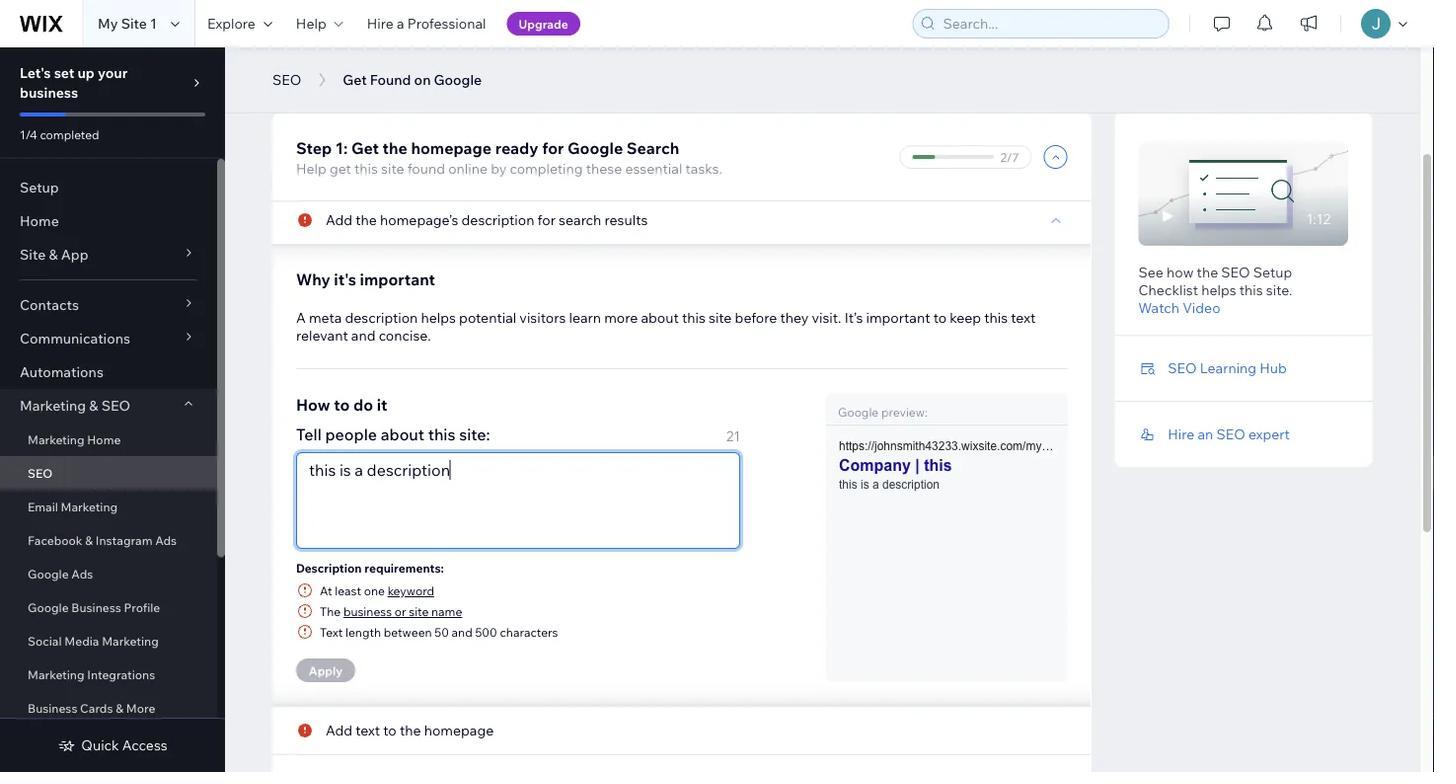 Task type: describe. For each thing, give the bounding box(es) containing it.
hire for hire an seo expert
[[1169, 426, 1195, 443]]

add for add text to the homepage
[[326, 722, 353, 739]]

add the homepage's description for search results button
[[326, 211, 648, 229]]

learn
[[569, 309, 601, 326]]

a
[[296, 309, 306, 326]]

1 for my site 1
[[150, 15, 157, 32]]

completed
[[40, 127, 99, 142]]

completing
[[510, 160, 583, 177]]

an
[[1198, 426, 1214, 443]]

1 vertical spatial ads
[[71, 566, 93, 581]]

marketing & seo button
[[0, 389, 217, 423]]

setup inside sidebar element
[[20, 179, 59, 196]]

site-
[[1046, 439, 1069, 452]]

seo inside see how the seo setup checklist helps this site. watch video
[[1222, 264, 1251, 281]]

the inside see how the seo setup checklist helps this site. watch video
[[1197, 264, 1219, 281]]

automations
[[20, 363, 104, 381]]

email
[[28, 499, 58, 514]]

seo inside button
[[273, 71, 302, 88]]

& for site
[[49, 246, 58, 263]]

site & app button
[[0, 238, 217, 272]]

description
[[296, 561, 362, 576]]

Search engines may show a different description text field
[[297, 453, 740, 548]]

google business profile link
[[0, 591, 217, 624]]

business inside let's set up your business
[[20, 84, 78, 101]]

Search... field
[[938, 10, 1163, 38]]

text inside a meta description helps potential visitors learn more about this site before they visit. it's important to keep this text relevant and concise.
[[1012, 309, 1036, 326]]

1:12 button
[[1139, 142, 1349, 246]]

social
[[28, 633, 62, 648]]

email marketing link
[[0, 490, 217, 523]]

relevant
[[296, 327, 348, 344]]

google preview:
[[838, 405, 928, 420]]

to inside a meta description helps potential visitors learn more about this site before they visit. it's important to keep this text relevant and concise.
[[934, 309, 947, 326]]

google inside step 1: get the homepage ready for google search help get this site found online by completing these essential tasks.
[[568, 138, 623, 158]]

about inside a meta description helps potential visitors learn more about this site before they visit. it's important to keep this text relevant and concise.
[[641, 309, 679, 326]]

seo learning hub
[[1169, 359, 1288, 377]]

essential
[[625, 160, 683, 177]]

keep
[[950, 309, 982, 326]]

& for marketing
[[89, 397, 98, 414]]

|
[[916, 456, 920, 474]]

search
[[559, 211, 602, 229]]

potential
[[459, 309, 517, 326]]

concise.
[[379, 327, 431, 344]]

the business or site name
[[320, 604, 462, 619]]

1 horizontal spatial and
[[452, 625, 473, 640]]

least
[[335, 584, 361, 598]]

it
[[377, 395, 388, 415]]

a meta description helps potential visitors learn more about this site before they visit. it's important to keep this text relevant and concise.
[[296, 309, 1036, 344]]

social media marketing link
[[0, 624, 217, 658]]

access
[[122, 737, 168, 754]]

site:
[[459, 425, 490, 444]]

video
[[1183, 299, 1221, 316]]

more
[[605, 309, 638, 326]]

site & app
[[20, 246, 88, 263]]

site inside a meta description helps potential visitors learn more about this site before they visit. it's important to keep this text relevant and concise.
[[709, 309, 732, 326]]

1/4 completed
[[20, 127, 99, 142]]

helps inside a meta description helps potential visitors learn more about this site before they visit. it's important to keep this text relevant and concise.
[[421, 309, 456, 326]]

quick access button
[[58, 737, 168, 754]]

homepage's
[[380, 211, 459, 229]]

is
[[861, 477, 870, 491]]

google ads
[[28, 566, 93, 581]]

seo link
[[0, 456, 217, 490]]

why it's important
[[296, 270, 436, 289]]

contacts button
[[0, 288, 217, 322]]

get inside button
[[343, 71, 367, 88]]

sidebar element
[[0, 47, 225, 772]]

let's set up your business
[[20, 64, 128, 101]]

these
[[586, 160, 622, 177]]

app
[[61, 246, 88, 263]]

do
[[353, 395, 373, 415]]

business cards & more
[[28, 701, 155, 715]]

google business profile
[[28, 600, 160, 615]]

text
[[320, 625, 343, 640]]

marketing home
[[28, 432, 121, 447]]

0 vertical spatial a
[[397, 15, 404, 32]]

hire an seo expert
[[1169, 426, 1291, 443]]

upgrade button
[[507, 12, 580, 36]]

your
[[98, 64, 128, 81]]

facebook & instagram ads
[[28, 533, 177, 548]]

hire for hire a professional
[[367, 15, 394, 32]]

google for google preview:
[[838, 405, 879, 420]]

https://johnsmith43233.wixsite.com/my-site-1 company | this this is a description
[[839, 439, 1075, 491]]

marketing inside social media marketing link
[[102, 633, 159, 648]]

and inside a meta description helps potential visitors learn more about this site before they visit. it's important to keep this text relevant and concise.
[[351, 327, 376, 344]]

add the homepage's description for search results
[[326, 211, 648, 229]]

people
[[325, 425, 377, 444]]

why
[[296, 270, 331, 289]]

marketing home link
[[0, 423, 217, 456]]

professional
[[408, 15, 486, 32]]

site inside site & app dropdown button
[[20, 246, 46, 263]]

marketing integrations link
[[0, 658, 217, 691]]

social media marketing
[[28, 633, 159, 648]]

requirements:
[[365, 561, 444, 576]]

quick
[[81, 737, 119, 754]]

the left homepage's
[[356, 211, 377, 229]]

the inside step 1: get the homepage ready for google search help get this site found online by completing these essential tasks.
[[383, 138, 408, 158]]

visitors
[[520, 309, 566, 326]]

marketing for home
[[28, 432, 85, 447]]

get
[[330, 160, 351, 177]]

watch
[[1139, 299, 1180, 316]]

1 vertical spatial business
[[28, 701, 77, 715]]

meta
[[309, 309, 342, 326]]

seo inside 'link'
[[28, 466, 53, 480]]

media
[[64, 633, 99, 648]]

homepage for get
[[411, 138, 492, 158]]

seo right an
[[1217, 426, 1246, 443]]

marketing inside email marketing link
[[61, 499, 118, 514]]

1 horizontal spatial business
[[344, 604, 392, 619]]

2/7
[[1001, 150, 1020, 164]]



Task type: vqa. For each thing, say whether or not it's contained in the screenshot.
"Start"
no



Task type: locate. For each thing, give the bounding box(es) containing it.
business up length
[[344, 604, 392, 619]]

at
[[320, 584, 332, 598]]

1 horizontal spatial to
[[383, 722, 397, 739]]

google for google ads
[[28, 566, 69, 581]]

1 vertical spatial description
[[345, 309, 418, 326]]

1 vertical spatial site
[[709, 309, 732, 326]]

instagram
[[96, 533, 153, 548]]

marketing down marketing & seo
[[28, 432, 85, 447]]

one
[[364, 584, 385, 598]]

this left is
[[839, 477, 858, 491]]

a right is
[[873, 477, 880, 491]]

description inside https://johnsmith43233.wixsite.com/my-site-1 company | this this is a description
[[883, 477, 940, 491]]

0 vertical spatial home
[[20, 212, 59, 230]]

1 horizontal spatial home
[[87, 432, 121, 447]]

marketing up facebook & instagram ads
[[61, 499, 118, 514]]

2 horizontal spatial to
[[934, 309, 947, 326]]

the up found
[[383, 138, 408, 158]]

1 vertical spatial important
[[866, 309, 931, 326]]

0 vertical spatial get
[[343, 71, 367, 88]]

marketing for integrations
[[28, 667, 85, 682]]

1 vertical spatial text
[[356, 722, 380, 739]]

homepage inside step 1: get the homepage ready for google search help get this site found online by completing these essential tasks.
[[411, 138, 492, 158]]

hire up "found"
[[367, 15, 394, 32]]

1 vertical spatial and
[[452, 625, 473, 640]]

0 vertical spatial important
[[360, 270, 436, 289]]

0 horizontal spatial ads
[[71, 566, 93, 581]]

expert
[[1249, 426, 1291, 443]]

0 vertical spatial text
[[1012, 309, 1036, 326]]

seo right the how
[[1222, 264, 1251, 281]]

marketing integrations
[[28, 667, 155, 682]]

get inside step 1: get the homepage ready for google search help get this site found online by completing these essential tasks.
[[351, 138, 379, 158]]

step 1: get the homepage ready for google search heading
[[296, 136, 723, 160]]

help inside "button"
[[296, 15, 327, 32]]

tasks.
[[686, 160, 723, 177]]

0 vertical spatial site
[[121, 15, 147, 32]]

text right keep
[[1012, 309, 1036, 326]]

business cards & more link
[[0, 691, 217, 725]]

seo learning hub link
[[1169, 359, 1288, 377]]

marketing inside the marketing home link
[[28, 432, 85, 447]]

it's
[[845, 309, 863, 326]]

site.
[[1267, 281, 1293, 299]]

upgrade
[[519, 16, 569, 31]]

marketing & seo
[[20, 397, 130, 414]]

up
[[78, 64, 95, 81]]

hire a professional
[[367, 15, 486, 32]]

0 vertical spatial for
[[542, 138, 564, 158]]

set
[[54, 64, 74, 81]]

0 horizontal spatial 1
[[150, 15, 157, 32]]

hire an seo expert link
[[1169, 426, 1291, 443]]

add down text
[[326, 722, 353, 739]]

0 horizontal spatial setup
[[20, 179, 59, 196]]

this left before
[[682, 309, 706, 326]]

how to do it
[[296, 395, 388, 415]]

text down length
[[356, 722, 380, 739]]

site left app
[[20, 246, 46, 263]]

step
[[296, 138, 332, 158]]

seo down help "button"
[[273, 71, 302, 88]]

text
[[1012, 309, 1036, 326], [356, 722, 380, 739]]

2 vertical spatial description
[[883, 477, 940, 491]]

important right it's
[[360, 270, 436, 289]]

0 vertical spatial hire
[[367, 15, 394, 32]]

1 horizontal spatial description
[[462, 211, 535, 229]]

and right relevant
[[351, 327, 376, 344]]

description down |
[[883, 477, 940, 491]]

ads right instagram
[[155, 533, 177, 548]]

0 horizontal spatial about
[[381, 425, 425, 444]]

name
[[432, 604, 462, 619]]

1 horizontal spatial 1
[[1069, 439, 1075, 452]]

the down between
[[400, 722, 421, 739]]

site right my
[[121, 15, 147, 32]]

helps inside see how the seo setup checklist helps this site. watch video
[[1202, 281, 1237, 299]]

1 vertical spatial home
[[87, 432, 121, 447]]

visit.
[[812, 309, 842, 326]]

1
[[150, 15, 157, 32], [1069, 439, 1075, 452]]

1 horizontal spatial hire
[[1169, 426, 1195, 443]]

2 horizontal spatial site
[[709, 309, 732, 326]]

0 vertical spatial description
[[462, 211, 535, 229]]

site left before
[[709, 309, 732, 326]]

0 vertical spatial ads
[[155, 533, 177, 548]]

to inside dropdown button
[[383, 722, 397, 739]]

1 vertical spatial a
[[873, 477, 880, 491]]

and right 50
[[452, 625, 473, 640]]

on
[[414, 71, 431, 88]]

integrations
[[87, 667, 155, 682]]

& right facebook
[[85, 533, 93, 548]]

0 horizontal spatial home
[[20, 212, 59, 230]]

1 vertical spatial 1
[[1069, 439, 1075, 452]]

seo button
[[263, 65, 311, 95]]

2 horizontal spatial description
[[883, 477, 940, 491]]

2 vertical spatial site
[[409, 604, 429, 619]]

2 add from the top
[[326, 722, 353, 739]]

site left found
[[381, 160, 404, 177]]

marketing down 'social'
[[28, 667, 85, 682]]

email marketing
[[28, 499, 118, 514]]

0 horizontal spatial and
[[351, 327, 376, 344]]

marketing up integrations
[[102, 633, 159, 648]]

my
[[98, 15, 118, 32]]

by
[[491, 160, 507, 177]]

business down let's
[[20, 84, 78, 101]]

description requirements:
[[296, 561, 444, 576]]

0 vertical spatial site
[[381, 160, 404, 177]]

communications button
[[0, 322, 217, 355]]

home
[[20, 212, 59, 230], [87, 432, 121, 447]]

1 vertical spatial to
[[334, 395, 350, 415]]

google down facebook
[[28, 566, 69, 581]]

seo left learning
[[1169, 359, 1198, 377]]

and
[[351, 327, 376, 344], [452, 625, 473, 640]]

hub
[[1261, 359, 1288, 377]]

description inside dropdown button
[[462, 211, 535, 229]]

this down the https://johnsmith43233.wixsite.com/my-
[[925, 456, 953, 474]]

1 vertical spatial help
[[296, 160, 327, 177]]

or
[[395, 604, 406, 619]]

0 vertical spatial about
[[641, 309, 679, 326]]

seo up email
[[28, 466, 53, 480]]

1 vertical spatial for
[[538, 211, 556, 229]]

keyword
[[388, 584, 434, 598]]

the
[[320, 604, 341, 619]]

marketing down automations
[[20, 397, 86, 414]]

a inside https://johnsmith43233.wixsite.com/my-site-1 company | this this is a description
[[873, 477, 880, 491]]

setup down 1/4
[[20, 179, 59, 196]]

0 vertical spatial add
[[326, 211, 353, 229]]

important
[[360, 270, 436, 289], [866, 309, 931, 326]]

0 horizontal spatial a
[[397, 15, 404, 32]]

setup up site.
[[1254, 264, 1293, 281]]

important right it's
[[866, 309, 931, 326]]

a left the professional at the left top
[[397, 15, 404, 32]]

let's
[[20, 64, 51, 81]]

business
[[20, 84, 78, 101], [344, 604, 392, 619]]

1 horizontal spatial setup
[[1254, 264, 1293, 281]]

1 horizontal spatial site
[[409, 604, 429, 619]]

0 vertical spatial helps
[[1202, 281, 1237, 299]]

this inside step 1: get the homepage ready for google search help get this site found online by completing these essential tasks.
[[355, 160, 378, 177]]

for left search
[[538, 211, 556, 229]]

1 horizontal spatial text
[[1012, 309, 1036, 326]]

for up completing
[[542, 138, 564, 158]]

this right get
[[355, 160, 378, 177]]

business left cards
[[28, 701, 77, 715]]

hire left an
[[1169, 426, 1195, 443]]

0 vertical spatial business
[[71, 600, 121, 615]]

google for google business profile
[[28, 600, 69, 615]]

1 horizontal spatial a
[[873, 477, 880, 491]]

help down step
[[296, 160, 327, 177]]

1 horizontal spatial important
[[866, 309, 931, 326]]

1 vertical spatial hire
[[1169, 426, 1195, 443]]

0 horizontal spatial helps
[[421, 309, 456, 326]]

seo inside dropdown button
[[101, 397, 130, 414]]

1 horizontal spatial about
[[641, 309, 679, 326]]

1 inside https://johnsmith43233.wixsite.com/my-site-1 company | this this is a description
[[1069, 439, 1075, 452]]

ads up google business profile
[[71, 566, 93, 581]]

add down get
[[326, 211, 353, 229]]

2 vertical spatial to
[[383, 722, 397, 739]]

tell people about this site:
[[296, 425, 490, 444]]

1 add from the top
[[326, 211, 353, 229]]

1 horizontal spatial helps
[[1202, 281, 1237, 299]]

marketing inside marketing integrations link
[[28, 667, 85, 682]]

21
[[726, 428, 741, 445]]

marketing inside marketing & seo dropdown button
[[20, 397, 86, 414]]

description up concise.
[[345, 309, 418, 326]]

hire a professional link
[[355, 0, 498, 47]]

text length between 50 and 500 characters
[[320, 625, 558, 640]]

about
[[641, 309, 679, 326], [381, 425, 425, 444]]

checklist
[[1139, 281, 1199, 299]]

add text to the homepage button
[[326, 722, 494, 740]]

1 vertical spatial add
[[326, 722, 353, 739]]

0 horizontal spatial site
[[20, 246, 46, 263]]

1 vertical spatial homepage
[[424, 722, 494, 739]]

1 for https://johnsmith43233.wixsite.com/my-site-1 company | this this is a description
[[1069, 439, 1075, 452]]

search
[[627, 138, 680, 158]]

it's
[[334, 270, 356, 289]]

0 vertical spatial homepage
[[411, 138, 492, 158]]

& down automations link
[[89, 397, 98, 414]]

0 horizontal spatial business
[[20, 84, 78, 101]]

how
[[1167, 264, 1194, 281]]

company
[[839, 456, 911, 474]]

this left site:
[[428, 425, 456, 444]]

home up site & app
[[20, 212, 59, 230]]

a
[[397, 15, 404, 32], [873, 477, 880, 491]]

get left "found"
[[343, 71, 367, 88]]

1 vertical spatial setup
[[1254, 264, 1293, 281]]

description inside a meta description helps potential visitors learn more about this site before they visit. it's important to keep this text relevant and concise.
[[345, 309, 418, 326]]

1:
[[336, 138, 348, 158]]

more
[[126, 701, 155, 715]]

my site 1
[[98, 15, 157, 32]]

setup inside see how the seo setup checklist helps this site. watch video
[[1254, 264, 1293, 281]]

watch video link
[[1139, 299, 1221, 317]]

for inside step 1: get the homepage ready for google search help get this site found online by completing these essential tasks.
[[542, 138, 564, 158]]

0 horizontal spatial to
[[334, 395, 350, 415]]

0 horizontal spatial site
[[381, 160, 404, 177]]

google right on
[[434, 71, 482, 88]]

length
[[346, 625, 381, 640]]

help button
[[284, 0, 355, 47]]

found
[[370, 71, 411, 88]]

setup
[[20, 179, 59, 196], [1254, 264, 1293, 281]]

help up seo button
[[296, 15, 327, 32]]

helps up concise.
[[421, 309, 456, 326]]

this inside see how the seo setup checklist helps this site. watch video
[[1240, 281, 1264, 299]]

cards
[[80, 701, 113, 715]]

important inside a meta description helps potential visitors learn more about this site before they visit. it's important to keep this text relevant and concise.
[[866, 309, 931, 326]]

business up social media marketing
[[71, 600, 121, 615]]

seo down automations link
[[101, 397, 130, 414]]

site right 'or'
[[409, 604, 429, 619]]

50
[[435, 625, 449, 640]]

0 vertical spatial help
[[296, 15, 327, 32]]

site inside step 1: get the homepage ready for google search help get this site found online by completing these essential tasks.
[[381, 160, 404, 177]]

homepage inside dropdown button
[[424, 722, 494, 739]]

get right 1:
[[351, 138, 379, 158]]

homepage for to
[[424, 722, 494, 739]]

this left site.
[[1240, 281, 1264, 299]]

google up 'social'
[[28, 600, 69, 615]]

ready
[[495, 138, 539, 158]]

home up seo 'link'
[[87, 432, 121, 447]]

about down "it"
[[381, 425, 425, 444]]

1 vertical spatial get
[[351, 138, 379, 158]]

helps up video
[[1202, 281, 1237, 299]]

0 vertical spatial 1
[[150, 15, 157, 32]]

& for facebook
[[85, 533, 93, 548]]

& left app
[[49, 246, 58, 263]]

home inside "link"
[[20, 212, 59, 230]]

description down by
[[462, 211, 535, 229]]

https://johnsmith43233.wixsite.com/my-
[[839, 439, 1046, 452]]

1 horizontal spatial ads
[[155, 533, 177, 548]]

0 horizontal spatial text
[[356, 722, 380, 739]]

0 vertical spatial business
[[20, 84, 78, 101]]

the
[[383, 138, 408, 158], [356, 211, 377, 229], [1197, 264, 1219, 281], [400, 722, 421, 739]]

this right keep
[[985, 309, 1008, 326]]

google inside button
[[434, 71, 482, 88]]

tell
[[296, 425, 322, 444]]

about right "more"
[[641, 309, 679, 326]]

get found on google
[[343, 71, 482, 88]]

marketing for &
[[20, 397, 86, 414]]

& left more
[[116, 701, 124, 715]]

the right the how
[[1197, 264, 1219, 281]]

0 vertical spatial setup
[[20, 179, 59, 196]]

1 vertical spatial about
[[381, 425, 425, 444]]

get found on google button
[[333, 65, 492, 95]]

home link
[[0, 204, 217, 238]]

0 vertical spatial and
[[351, 327, 376, 344]]

1 vertical spatial site
[[20, 246, 46, 263]]

explore
[[207, 15, 256, 32]]

0 horizontal spatial important
[[360, 270, 436, 289]]

google ads link
[[0, 557, 217, 591]]

help inside step 1: get the homepage ready for google search help get this site found online by completing these essential tasks.
[[296, 160, 327, 177]]

add for add the homepage's description for search results
[[326, 211, 353, 229]]

before
[[735, 309, 777, 326]]

for inside dropdown button
[[538, 211, 556, 229]]

results
[[605, 211, 648, 229]]

0 horizontal spatial description
[[345, 309, 418, 326]]

0 horizontal spatial hire
[[367, 15, 394, 32]]

1 vertical spatial business
[[344, 604, 392, 619]]

1 vertical spatial helps
[[421, 309, 456, 326]]

learning
[[1201, 359, 1257, 377]]

1 horizontal spatial site
[[121, 15, 147, 32]]

keyword link
[[388, 584, 434, 598]]

1/4
[[20, 127, 37, 142]]

text inside add text to the homepage dropdown button
[[356, 722, 380, 739]]

0 vertical spatial to
[[934, 309, 947, 326]]

google left preview:
[[838, 405, 879, 420]]

facebook & instagram ads link
[[0, 523, 217, 557]]

they
[[781, 309, 809, 326]]

google up these
[[568, 138, 623, 158]]



